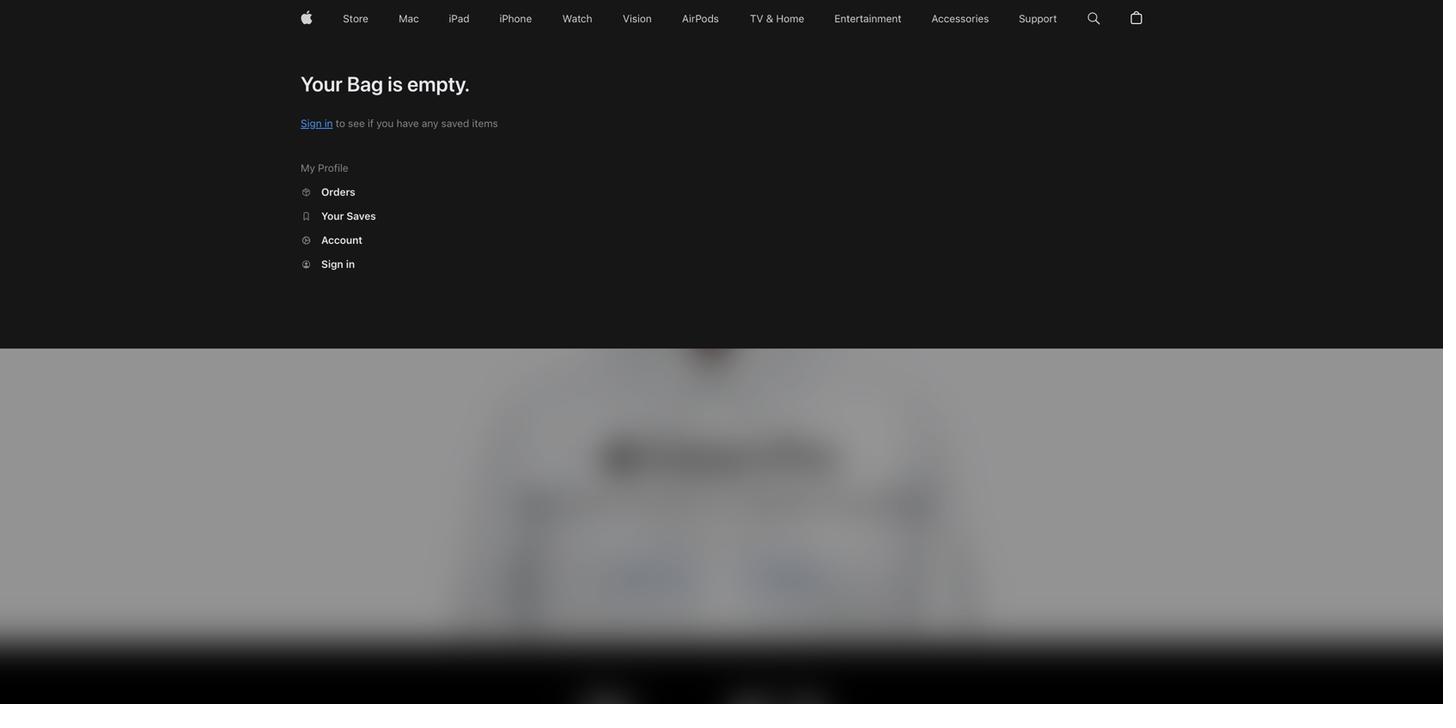 Task type: describe. For each thing, give the bounding box(es) containing it.
orders link
[[301, 182, 356, 199]]

shopping bag image
[[1130, 0, 1142, 38]]

is
[[388, 72, 403, 97]]

airpods image
[[682, 0, 719, 38]]

empty.
[[407, 72, 470, 97]]

your bag is empty.
[[301, 72, 470, 97]]

accessories image
[[932, 0, 989, 38]]

my profile
[[301, 162, 348, 174]]

saves
[[347, 210, 376, 222]]

store image
[[343, 0, 369, 38]]

your saves link
[[301, 206, 377, 223]]

account
[[321, 234, 362, 247]]

to
[[336, 117, 345, 130]]

your for your saves
[[321, 210, 344, 222]]

bag
[[347, 72, 383, 97]]

saved
[[441, 117, 469, 130]]

support image
[[1019, 0, 1057, 38]]

iphone image
[[500, 0, 532, 38]]

entertainment image
[[835, 0, 901, 38]]

sign for sign in to see if you have any saved items
[[301, 117, 322, 130]]

account link
[[301, 230, 363, 247]]

your for your bag is empty.
[[301, 72, 343, 97]]

watch image
[[562, 0, 592, 38]]



Task type: vqa. For each thing, say whether or not it's contained in the screenshot.
Your
yes



Task type: locate. For each thing, give the bounding box(es) containing it.
in for sign in to see if you have any saved items
[[324, 117, 333, 130]]

your saves
[[321, 210, 376, 222]]

1 sign in link from the top
[[301, 117, 333, 130]]

vision image
[[623, 0, 652, 38]]

items
[[472, 117, 498, 130]]

0 vertical spatial in
[[324, 117, 333, 130]]

you
[[376, 117, 394, 130]]

apple image
[[301, 0, 313, 38]]

sign in to see if you have any saved items
[[301, 117, 498, 130]]

in inside 'sign in' link
[[346, 258, 355, 271]]

have
[[396, 117, 419, 130]]

sign in link
[[301, 117, 333, 130], [301, 254, 356, 271]]

0 vertical spatial sign
[[301, 117, 322, 130]]

0 vertical spatial your
[[301, 72, 343, 97]]

1 vertical spatial your
[[321, 210, 344, 222]]

2 sign in link from the top
[[301, 254, 356, 271]]

my
[[301, 162, 315, 174]]

0 horizontal spatial in
[[324, 117, 333, 130]]

your up account "link"
[[321, 210, 344, 222]]

if
[[368, 117, 374, 130]]

sign
[[301, 117, 322, 130], [321, 258, 343, 271]]

sign in
[[321, 258, 355, 271]]

your
[[301, 72, 343, 97], [321, 210, 344, 222]]

tv and home image
[[749, 0, 805, 38]]

main content
[[0, 0, 1443, 704]]

any
[[422, 117, 438, 130]]

mac image
[[399, 0, 419, 38]]

sign in link down account "link"
[[301, 254, 356, 271]]

in
[[324, 117, 333, 130], [346, 258, 355, 271]]

orders
[[321, 186, 355, 198]]

sign for sign in
[[321, 258, 343, 271]]

sign in link left to
[[301, 117, 333, 130]]

sign left to
[[301, 117, 322, 130]]

1 vertical spatial sign
[[321, 258, 343, 271]]

in left to
[[324, 117, 333, 130]]

profile
[[318, 162, 348, 174]]

1 vertical spatial in
[[346, 258, 355, 271]]

your left bag
[[301, 72, 343, 97]]

see
[[348, 117, 365, 130]]

in for sign in
[[346, 258, 355, 271]]

ipad image
[[449, 0, 469, 38]]

in down account
[[346, 258, 355, 271]]

1 vertical spatial sign in link
[[301, 254, 356, 271]]

sign down account "link"
[[321, 258, 343, 271]]

1 horizontal spatial in
[[346, 258, 355, 271]]

0 vertical spatial sign in link
[[301, 117, 333, 130]]



